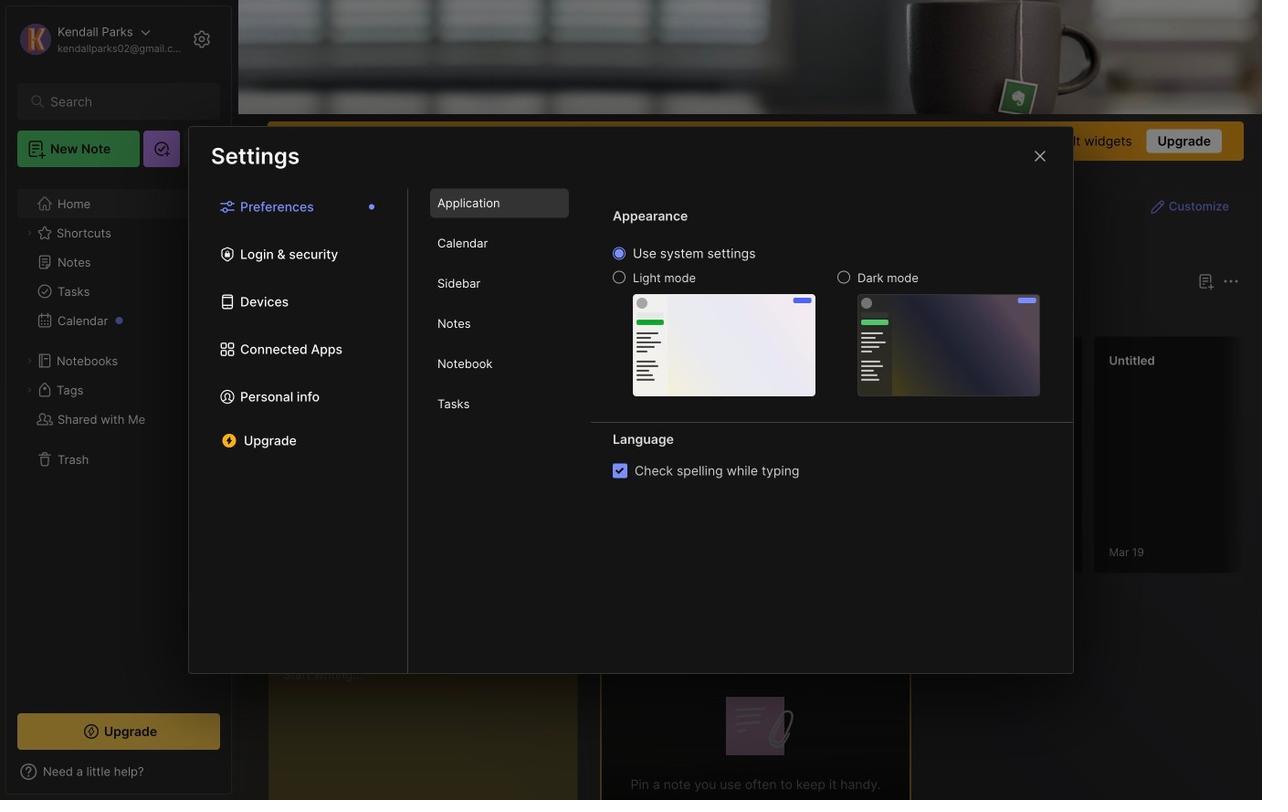 Task type: locate. For each thing, give the bounding box(es) containing it.
settings image
[[191, 28, 213, 50]]

expand notebooks image
[[24, 355, 35, 366]]

row group
[[601, 336, 1263, 585]]

None search field
[[50, 90, 196, 112]]

tab
[[430, 189, 569, 218], [430, 229, 569, 258], [430, 269, 569, 298], [604, 303, 658, 325], [665, 303, 739, 325], [430, 309, 569, 339], [430, 349, 569, 379], [430, 390, 569, 419]]

tree
[[6, 178, 231, 697]]

tab list
[[189, 189, 408, 673], [408, 189, 591, 673], [604, 303, 1237, 325]]

None checkbox
[[613, 464, 628, 478]]

Search text field
[[50, 93, 196, 111]]

None radio
[[613, 271, 626, 284]]

None radio
[[613, 247, 626, 260], [838, 271, 851, 284], [613, 247, 626, 260], [838, 271, 851, 284]]

option group
[[613, 245, 1041, 397]]

expand tags image
[[24, 385, 35, 396]]



Task type: vqa. For each thing, say whether or not it's contained in the screenshot.
tab
yes



Task type: describe. For each thing, give the bounding box(es) containing it.
main element
[[0, 0, 238, 800]]

none search field inside "main" element
[[50, 90, 196, 112]]

close image
[[1030, 145, 1052, 167]]

Start writing… text field
[[283, 651, 577, 800]]

tree inside "main" element
[[6, 178, 231, 697]]



